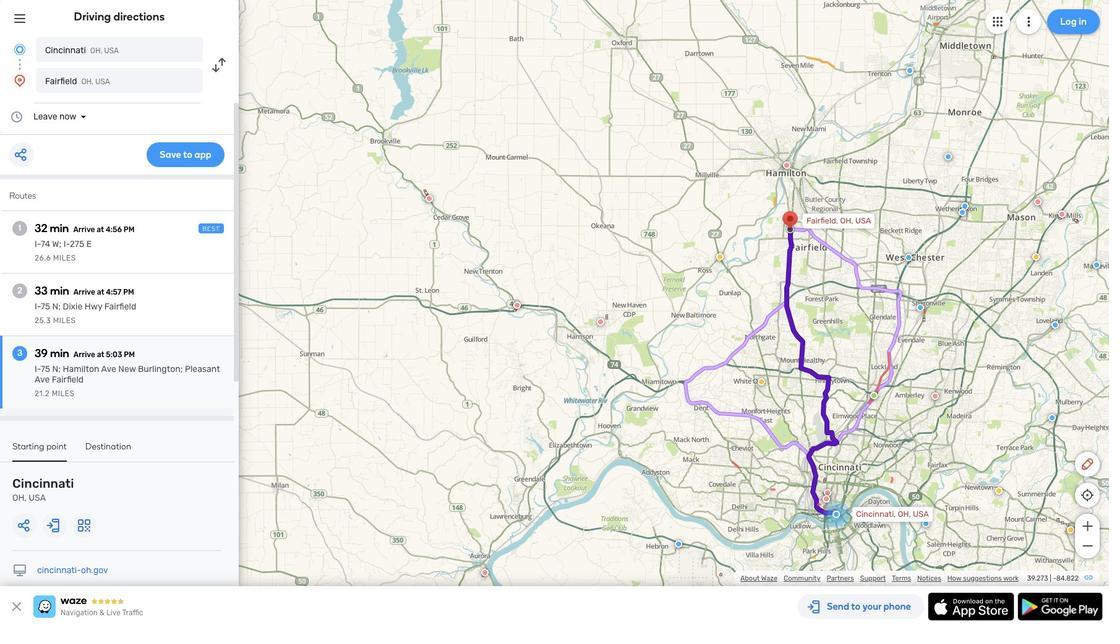Task type: vqa. For each thing, say whether or not it's contained in the screenshot.
AVE
yes



Task type: locate. For each thing, give the bounding box(es) containing it.
n;
[[52, 301, 61, 312], [52, 364, 61, 374]]

cincinnati up 'fairfield oh, usa'
[[45, 45, 86, 56]]

driving
[[74, 10, 111, 24]]

75 for 39
[[41, 364, 50, 374]]

1 vertical spatial miles
[[53, 316, 76, 325]]

work
[[1004, 574, 1019, 582]]

275
[[70, 239, 84, 249]]

n; inside i-75 n; hamilton ave new burlington; pleasant ave fairfield 21.2 miles
[[52, 364, 61, 374]]

cincinnati
[[45, 45, 86, 56], [12, 476, 74, 491]]

miles
[[53, 254, 76, 262], [53, 316, 76, 325], [52, 389, 75, 398]]

at inside 39 min arrive at 5:03 pm
[[97, 350, 104, 359]]

i- up "25.3"
[[35, 301, 41, 312]]

0 vertical spatial min
[[50, 222, 69, 235]]

usa
[[104, 46, 119, 55], [95, 77, 110, 86], [856, 216, 872, 225], [29, 493, 46, 503], [914, 509, 929, 519]]

road closed image
[[784, 162, 791, 169], [514, 301, 521, 309], [932, 392, 940, 400], [824, 489, 832, 496], [823, 495, 831, 503], [482, 569, 489, 576]]

fairfield
[[45, 76, 77, 87], [104, 301, 136, 312], [52, 374, 84, 385]]

n; for 33
[[52, 301, 61, 312]]

2 vertical spatial fairfield
[[52, 374, 84, 385]]

0 vertical spatial arrive
[[73, 225, 95, 234]]

2 75 from the top
[[41, 364, 50, 374]]

n; left hamilton
[[52, 364, 61, 374]]

32
[[35, 222, 48, 235]]

best
[[202, 225, 220, 233]]

leave
[[33, 111, 57, 122]]

pm for 33 min
[[123, 288, 134, 296]]

partners
[[827, 574, 855, 582]]

fairfield inside i-75 n; hamilton ave new burlington; pleasant ave fairfield 21.2 miles
[[52, 374, 84, 385]]

traffic
[[122, 608, 143, 617]]

i- down the 39
[[35, 364, 41, 374]]

2 vertical spatial min
[[50, 347, 69, 360]]

pleasant
[[185, 364, 220, 374]]

cincinnati oh, usa down starting point button
[[12, 476, 74, 503]]

1 vertical spatial min
[[50, 284, 69, 298]]

arrive up e
[[73, 225, 95, 234]]

ave
[[101, 364, 116, 374], [35, 374, 50, 385]]

miles right 21.2
[[52, 389, 75, 398]]

cincinnati-
[[37, 565, 81, 576]]

pm right 4:57
[[123, 288, 134, 296]]

chit chat image
[[871, 392, 878, 399]]

zoom in image
[[1080, 519, 1096, 534]]

at left 5:03
[[97, 350, 104, 359]]

1 horizontal spatial ave
[[101, 364, 116, 374]]

n; left dixie
[[52, 301, 61, 312]]

32 min arrive at 4:56 pm
[[35, 222, 135, 235]]

75 inside 'i-75 n; dixie hwy fairfield 25.3 miles'
[[41, 301, 50, 312]]

arrive for 39 min
[[74, 350, 95, 359]]

cincinnati down starting point button
[[12, 476, 74, 491]]

2 vertical spatial miles
[[52, 389, 75, 398]]

at left 4:56
[[97, 225, 104, 234]]

cincinnati oh, usa up 'fairfield oh, usa'
[[45, 45, 119, 56]]

live
[[106, 608, 121, 617]]

miles for 33 min
[[53, 316, 76, 325]]

cincinnati oh, usa
[[45, 45, 119, 56], [12, 476, 74, 503]]

1 vertical spatial cincinnati
[[12, 476, 74, 491]]

0 vertical spatial cincinnati
[[45, 45, 86, 56]]

0 vertical spatial miles
[[53, 254, 76, 262]]

i- for 39 min
[[35, 364, 41, 374]]

arrive
[[73, 225, 95, 234], [74, 288, 95, 296], [74, 350, 95, 359]]

84.822
[[1057, 574, 1079, 582]]

location image
[[12, 73, 27, 88]]

at
[[97, 225, 104, 234], [97, 288, 104, 296], [97, 350, 104, 359]]

miles down dixie
[[53, 316, 76, 325]]

1 vertical spatial arrive
[[74, 288, 95, 296]]

pm inside 33 min arrive at 4:57 pm
[[123, 288, 134, 296]]

miles inside 'i-75 n; dixie hwy fairfield 25.3 miles'
[[53, 316, 76, 325]]

75 down the 39
[[41, 364, 50, 374]]

i-74 w; i-275 e 26.6 miles
[[35, 239, 92, 262]]

navigation & live traffic
[[61, 608, 143, 617]]

1 vertical spatial 75
[[41, 364, 50, 374]]

at inside 33 min arrive at 4:57 pm
[[97, 288, 104, 296]]

arrive up hwy
[[74, 288, 95, 296]]

arrive up hamilton
[[74, 350, 95, 359]]

2 vertical spatial pm
[[124, 350, 135, 359]]

3 arrive from the top
[[74, 350, 95, 359]]

1 at from the top
[[97, 225, 104, 234]]

0 vertical spatial 75
[[41, 301, 50, 312]]

1 75 from the top
[[41, 301, 50, 312]]

arrive inside 33 min arrive at 4:57 pm
[[74, 288, 95, 296]]

min up w;
[[50, 222, 69, 235]]

support
[[861, 574, 886, 582]]

4:57
[[106, 288, 122, 296]]

road closed image
[[426, 195, 433, 202], [1035, 198, 1042, 205], [1059, 210, 1066, 218], [597, 318, 605, 326]]

e
[[87, 239, 92, 249]]

hazard image
[[717, 253, 724, 261], [1033, 253, 1040, 261], [996, 487, 1003, 495], [1068, 526, 1075, 534]]

2 arrive from the top
[[74, 288, 95, 296]]

pm inside the 32 min arrive at 4:56 pm
[[124, 225, 135, 234]]

2 n; from the top
[[52, 364, 61, 374]]

0 vertical spatial at
[[97, 225, 104, 234]]

4:56
[[106, 225, 122, 234]]

i- inside i-75 n; hamilton ave new burlington; pleasant ave fairfield 21.2 miles
[[35, 364, 41, 374]]

fairfield down 4:57
[[104, 301, 136, 312]]

min right 33
[[50, 284, 69, 298]]

min right the 39
[[50, 347, 69, 360]]

1 vertical spatial n;
[[52, 364, 61, 374]]

destination
[[85, 441, 131, 452]]

2 vertical spatial arrive
[[74, 350, 95, 359]]

75 for 33
[[41, 301, 50, 312]]

fairfield oh, usa
[[45, 76, 110, 87]]

3
[[17, 348, 22, 358]]

39
[[35, 347, 48, 360]]

1 vertical spatial pm
[[123, 288, 134, 296]]

75
[[41, 301, 50, 312], [41, 364, 50, 374]]

miles inside i-74 w; i-275 e 26.6 miles
[[53, 254, 76, 262]]

ave up 21.2
[[35, 374, 50, 385]]

75 inside i-75 n; hamilton ave new burlington; pleasant ave fairfield 21.2 miles
[[41, 364, 50, 374]]

39.273 | -84.822
[[1028, 574, 1079, 582]]

notices
[[918, 574, 942, 582]]

notices link
[[918, 574, 942, 582]]

dixie
[[63, 301, 83, 312]]

miles inside i-75 n; hamilton ave new burlington; pleasant ave fairfield 21.2 miles
[[52, 389, 75, 398]]

starting point
[[12, 441, 67, 452]]

3 at from the top
[[97, 350, 104, 359]]

min
[[50, 222, 69, 235], [50, 284, 69, 298], [50, 347, 69, 360]]

1 n; from the top
[[52, 301, 61, 312]]

new
[[118, 364, 136, 374]]

x image
[[9, 599, 24, 614]]

5:03
[[106, 350, 122, 359]]

pm
[[124, 225, 135, 234], [123, 288, 134, 296], [124, 350, 135, 359]]

at inside the 32 min arrive at 4:56 pm
[[97, 225, 104, 234]]

1 vertical spatial at
[[97, 288, 104, 296]]

39.273
[[1028, 574, 1049, 582]]

n; inside 'i-75 n; dixie hwy fairfield 25.3 miles'
[[52, 301, 61, 312]]

arrive inside the 32 min arrive at 4:56 pm
[[73, 225, 95, 234]]

fairfield,
[[807, 216, 839, 225]]

fairfield down 39 min arrive at 5:03 pm
[[52, 374, 84, 385]]

oh,
[[90, 46, 102, 55], [81, 77, 94, 86], [841, 216, 854, 225], [12, 493, 27, 503], [898, 509, 912, 519]]

hamilton
[[63, 364, 99, 374]]

ave down 5:03
[[101, 364, 116, 374]]

usa inside 'fairfield oh, usa'
[[95, 77, 110, 86]]

min for 39 min
[[50, 347, 69, 360]]

26.6
[[35, 254, 51, 262]]

w;
[[52, 239, 61, 249]]

pm up new
[[124, 350, 135, 359]]

link image
[[1084, 573, 1094, 582]]

i- inside 'i-75 n; dixie hwy fairfield 25.3 miles'
[[35, 301, 41, 312]]

2 at from the top
[[97, 288, 104, 296]]

pm inside 39 min arrive at 5:03 pm
[[124, 350, 135, 359]]

2 vertical spatial at
[[97, 350, 104, 359]]

1 arrive from the top
[[73, 225, 95, 234]]

0 vertical spatial n;
[[52, 301, 61, 312]]

fairfield, oh, usa
[[807, 216, 872, 225]]

pm right 4:56
[[124, 225, 135, 234]]

miles down w;
[[53, 254, 76, 262]]

fairfield up leave now
[[45, 76, 77, 87]]

starting point button
[[12, 441, 67, 462]]

at left 4:57
[[97, 288, 104, 296]]

1 vertical spatial fairfield
[[104, 301, 136, 312]]

police image
[[945, 153, 953, 160], [959, 209, 967, 216], [906, 254, 913, 261], [917, 304, 925, 311], [1052, 321, 1060, 329], [675, 540, 683, 548]]

about waze link
[[741, 574, 778, 582]]

i- up 26.6
[[35, 239, 41, 249]]

0 vertical spatial pm
[[124, 225, 135, 234]]

arrive inside 39 min arrive at 5:03 pm
[[74, 350, 95, 359]]

75 up "25.3"
[[41, 301, 50, 312]]

i-
[[35, 239, 41, 249], [64, 239, 70, 249], [35, 301, 41, 312], [35, 364, 41, 374]]

police image
[[907, 67, 914, 74], [962, 202, 969, 210], [1094, 261, 1101, 269], [1049, 414, 1057, 422], [923, 520, 930, 527]]

community
[[784, 574, 821, 582]]

computer image
[[12, 563, 27, 578]]

how
[[948, 574, 962, 582]]

i- for 33 min
[[35, 301, 41, 312]]



Task type: describe. For each thing, give the bounding box(es) containing it.
waze
[[762, 574, 778, 582]]

pm for 39 min
[[124, 350, 135, 359]]

0 vertical spatial fairfield
[[45, 76, 77, 87]]

at for 32 min
[[97, 225, 104, 234]]

leave now
[[33, 111, 76, 122]]

1 vertical spatial cincinnati oh, usa
[[12, 476, 74, 503]]

oh.gov
[[81, 565, 108, 576]]

zoom out image
[[1080, 538, 1096, 553]]

community link
[[784, 574, 821, 582]]

partners link
[[827, 574, 855, 582]]

burlington;
[[138, 364, 183, 374]]

74
[[41, 239, 50, 249]]

oh, inside 'fairfield oh, usa'
[[81, 77, 94, 86]]

i-75 n; hamilton ave new burlington; pleasant ave fairfield 21.2 miles
[[35, 364, 220, 398]]

directions
[[114, 10, 165, 24]]

0 horizontal spatial ave
[[35, 374, 50, 385]]

min for 33 min
[[50, 284, 69, 298]]

point
[[47, 441, 67, 452]]

pencil image
[[1081, 457, 1096, 472]]

&
[[100, 608, 105, 617]]

how suggestions work link
[[948, 574, 1019, 582]]

terms link
[[893, 574, 912, 582]]

hazard image
[[758, 378, 766, 386]]

arrive for 33 min
[[74, 288, 95, 296]]

about
[[741, 574, 760, 582]]

n; for 39
[[52, 364, 61, 374]]

2
[[17, 285, 22, 296]]

0 vertical spatial cincinnati oh, usa
[[45, 45, 119, 56]]

miles for 32 min
[[53, 254, 76, 262]]

current location image
[[12, 42, 27, 57]]

25.3
[[35, 316, 51, 325]]

pm for 32 min
[[124, 225, 135, 234]]

39 min arrive at 5:03 pm
[[35, 347, 135, 360]]

destination button
[[85, 441, 131, 461]]

clock image
[[9, 110, 24, 124]]

navigation
[[61, 608, 98, 617]]

-
[[1054, 574, 1057, 582]]

cincinnati-oh.gov link
[[37, 565, 108, 576]]

routes
[[9, 191, 36, 201]]

support link
[[861, 574, 886, 582]]

hwy
[[85, 301, 102, 312]]

i- for 32 min
[[35, 239, 41, 249]]

i-75 n; dixie hwy fairfield 25.3 miles
[[35, 301, 136, 325]]

now
[[59, 111, 76, 122]]

21.2
[[35, 389, 50, 398]]

1
[[18, 223, 21, 233]]

terms
[[893, 574, 912, 582]]

33
[[35, 284, 48, 298]]

at for 39 min
[[97, 350, 104, 359]]

min for 32 min
[[50, 222, 69, 235]]

fairfield inside 'i-75 n; dixie hwy fairfield 25.3 miles'
[[104, 301, 136, 312]]

about waze community partners support terms notices how suggestions work
[[741, 574, 1019, 582]]

|
[[1050, 574, 1052, 582]]

at for 33 min
[[97, 288, 104, 296]]

starting
[[12, 441, 44, 452]]

i- right w;
[[64, 239, 70, 249]]

cincinnati, oh, usa
[[857, 509, 929, 519]]

suggestions
[[964, 574, 1003, 582]]

arrive for 32 min
[[73, 225, 95, 234]]

cincinnati-oh.gov
[[37, 565, 108, 576]]

33 min arrive at 4:57 pm
[[35, 284, 134, 298]]

cincinnati,
[[857, 509, 896, 519]]

driving directions
[[74, 10, 165, 24]]



